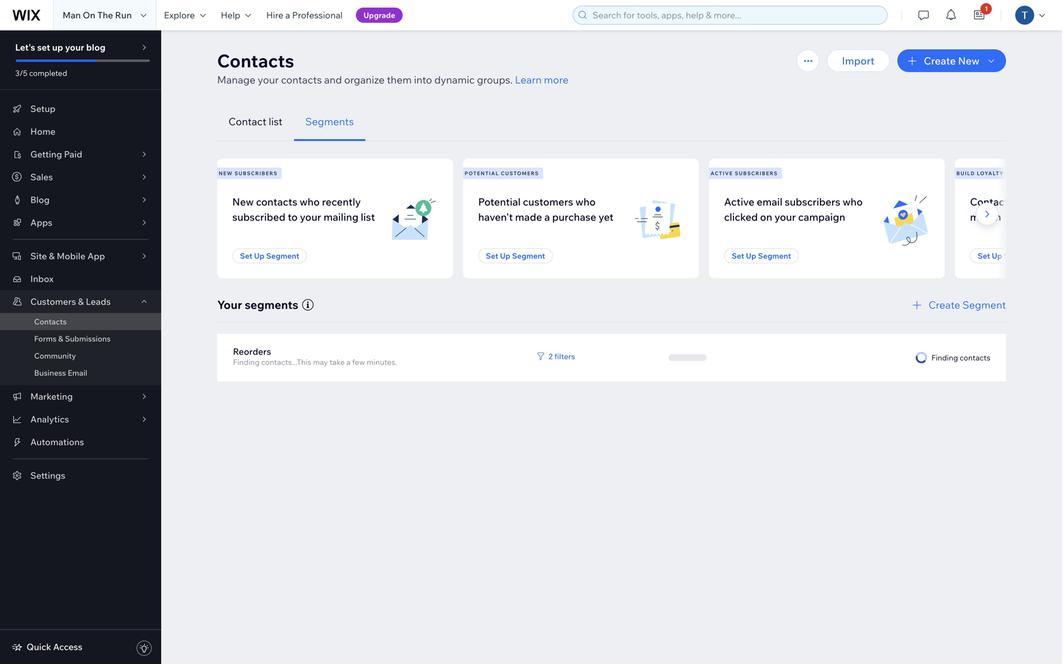 Task type: describe. For each thing, give the bounding box(es) containing it.
up for clicked
[[746, 251, 757, 260]]

a inside reorders finding contacts...this may take a few minutes.
[[347, 357, 351, 367]]

finding contacts
[[932, 353, 991, 362]]

sales button
[[0, 166, 161, 188]]

segments button
[[294, 102, 365, 141]]

& for site
[[49, 250, 55, 262]]

paid
[[64, 149, 82, 160]]

3/5
[[15, 68, 27, 78]]

a inside contacts with a birt
[[1039, 195, 1044, 208]]

getting
[[30, 149, 62, 160]]

contacts...this
[[261, 357, 311, 367]]

build
[[957, 170, 975, 176]]

a right hire
[[285, 9, 290, 21]]

learn
[[515, 73, 542, 86]]

made
[[515, 211, 542, 223]]

subscribers inside active email subscribers who clicked on your campaign
[[785, 195, 841, 208]]

new inside the create new dropdown button
[[958, 54, 980, 67]]

potential for potential customers who haven't made a purchase yet
[[478, 195, 521, 208]]

with
[[1016, 195, 1037, 208]]

app
[[87, 250, 105, 262]]

2 filters button
[[535, 351, 575, 362]]

business email
[[34, 368, 87, 378]]

segment for to
[[266, 251, 299, 260]]

business email link
[[0, 364, 161, 381]]

them
[[387, 73, 412, 86]]

create for create segment
[[929, 299, 961, 311]]

set up segment button for made
[[478, 248, 553, 263]]

purchase
[[552, 211, 597, 223]]

access
[[53, 641, 82, 652]]

submissions
[[65, 334, 111, 343]]

contacts for contacts
[[34, 317, 67, 326]]

to
[[288, 211, 298, 223]]

leads
[[86, 296, 111, 307]]

manage
[[217, 73, 256, 86]]

set up segment button for subscribed
[[232, 248, 307, 263]]

the
[[97, 9, 113, 21]]

& for customers
[[78, 296, 84, 307]]

1 horizontal spatial finding
[[932, 353, 958, 362]]

site & mobile app button
[[0, 245, 161, 268]]

active for active subscribers
[[711, 170, 733, 176]]

learn more button
[[515, 72, 569, 87]]

new for new contacts who recently subscribed to your mailing list
[[232, 195, 254, 208]]

1 button
[[966, 0, 994, 30]]

sidebar element
[[0, 30, 161, 664]]

active email subscribers who clicked on your campaign
[[724, 195, 863, 223]]

reorders
[[233, 346, 271, 357]]

quick access button
[[11, 641, 82, 653]]

customers for potential customers who haven't made a purchase yet
[[523, 195, 573, 208]]

getting paid
[[30, 149, 82, 160]]

hire a professional link
[[259, 0, 350, 30]]

potential customers
[[465, 170, 539, 176]]

list inside contact list button
[[269, 115, 283, 128]]

set for new contacts who recently subscribed to your mailing list
[[240, 251, 252, 260]]

man on the run
[[63, 9, 132, 21]]

new for new subscribers
[[219, 170, 233, 176]]

birt
[[1047, 195, 1062, 208]]

groups.
[[477, 73, 513, 86]]

contacts inside contacts manage your contacts and organize them into dynamic groups. learn more
[[281, 73, 322, 86]]

email
[[757, 195, 783, 208]]

subscribers for email
[[735, 170, 778, 176]]

analytics
[[30, 414, 69, 425]]

help button
[[213, 0, 259, 30]]

apps
[[30, 217, 52, 228]]

forms & submissions link
[[0, 330, 161, 347]]

customers
[[30, 296, 76, 307]]

few
[[352, 357, 365, 367]]

explore
[[164, 9, 195, 21]]

dynamic
[[435, 73, 475, 86]]

your inside contacts manage your contacts and organize them into dynamic groups. learn more
[[258, 73, 279, 86]]

recently
[[322, 195, 361, 208]]

customers for potential customers
[[501, 170, 539, 176]]

contacts for new
[[256, 195, 298, 208]]

professional
[[292, 9, 343, 21]]

contact list button
[[217, 102, 294, 141]]

list inside new contacts who recently subscribed to your mailing list
[[361, 211, 375, 223]]

create segment
[[929, 299, 1006, 311]]

tab list containing contact list
[[217, 102, 1006, 141]]

new subscribers
[[219, 170, 278, 176]]

getting paid button
[[0, 143, 161, 166]]

contacts manage your contacts and organize them into dynamic groups. learn more
[[217, 50, 569, 86]]

apps button
[[0, 211, 161, 234]]

your inside new contacts who recently subscribed to your mailing list
[[300, 211, 321, 223]]

new contacts who recently subscribed to your mailing list
[[232, 195, 375, 223]]

minutes.
[[367, 357, 397, 367]]

upgrade button
[[356, 8, 403, 23]]

create new
[[924, 54, 980, 67]]

up
[[52, 42, 63, 53]]

and
[[324, 73, 342, 86]]

contacts for contacts with a birt
[[970, 195, 1014, 208]]

upgrade
[[364, 10, 395, 20]]

active for active email subscribers who clicked on your campaign
[[724, 195, 755, 208]]

build loyalty
[[957, 170, 1004, 176]]

set up segment for made
[[486, 251, 545, 260]]

finding inside reorders finding contacts...this may take a few minutes.
[[233, 357, 260, 367]]

your inside the sidebar element
[[65, 42, 84, 53]]

mobile
[[57, 250, 85, 262]]

who for purchase
[[576, 195, 596, 208]]

segment inside button
[[963, 299, 1006, 311]]

yet
[[599, 211, 614, 223]]

mailing
[[324, 211, 359, 223]]



Task type: vqa. For each thing, say whether or not it's contained in the screenshot.
'plus'
no



Task type: locate. For each thing, give the bounding box(es) containing it.
2 vertical spatial contacts
[[960, 353, 991, 362]]

4 set up segment from the left
[[978, 251, 1037, 260]]

set for potential customers who haven't made a purchase yet
[[486, 251, 498, 260]]

3 set up segment button from the left
[[724, 248, 799, 263]]

segment down "to"
[[266, 251, 299, 260]]

contacts with a birt
[[970, 195, 1062, 223]]

1 vertical spatial potential
[[478, 195, 521, 208]]

on
[[760, 211, 773, 223]]

segment down contacts with a birt
[[1004, 251, 1037, 260]]

contacts link
[[0, 313, 161, 330]]

contacts up forms
[[34, 317, 67, 326]]

3 up from the left
[[746, 251, 757, 260]]

segments
[[245, 298, 298, 312]]

setup link
[[0, 97, 161, 120]]

may
[[313, 357, 328, 367]]

2 vertical spatial new
[[232, 195, 254, 208]]

contact list
[[229, 115, 283, 128]]

community
[[34, 351, 76, 360]]

1 vertical spatial customers
[[523, 195, 573, 208]]

set up segment down contacts with a birt
[[978, 251, 1037, 260]]

2 vertical spatial contacts
[[34, 317, 67, 326]]

0 vertical spatial contacts
[[217, 50, 294, 72]]

contacts inside contacts link
[[34, 317, 67, 326]]

blog button
[[0, 188, 161, 211]]

up down clicked at right
[[746, 251, 757, 260]]

community link
[[0, 347, 161, 364]]

create for create new
[[924, 54, 956, 67]]

new
[[958, 54, 980, 67], [219, 170, 233, 176], [232, 195, 254, 208]]

let's
[[15, 42, 35, 53]]

settings
[[30, 470, 65, 481]]

site & mobile app
[[30, 250, 105, 262]]

blog
[[30, 194, 50, 205]]

set up segment button down subscribed
[[232, 248, 307, 263]]

segment for a
[[512, 251, 545, 260]]

automations
[[30, 436, 84, 447]]

segment up finding contacts
[[963, 299, 1006, 311]]

let's set up your blog
[[15, 42, 105, 53]]

1 vertical spatial create
[[929, 299, 961, 311]]

2 set up segment button from the left
[[478, 248, 553, 263]]

finding down reorders
[[233, 357, 260, 367]]

your right "to"
[[300, 211, 321, 223]]

0 vertical spatial active
[[711, 170, 733, 176]]

email
[[68, 368, 87, 378]]

0 vertical spatial list
[[269, 115, 283, 128]]

list right contact
[[269, 115, 283, 128]]

1 set from the left
[[240, 251, 252, 260]]

2
[[549, 352, 553, 361]]

set up segment button down made
[[478, 248, 553, 263]]

customers inside potential customers who haven't made a purchase yet
[[523, 195, 573, 208]]

set up segment down on
[[732, 251, 791, 260]]

contacts inside new contacts who recently subscribed to your mailing list
[[256, 195, 298, 208]]

0 vertical spatial contacts
[[281, 73, 322, 86]]

who for your
[[300, 195, 320, 208]]

0 vertical spatial new
[[958, 54, 980, 67]]

0 horizontal spatial &
[[49, 250, 55, 262]]

2 set from the left
[[486, 251, 498, 260]]

set up segment button down contacts with a birt
[[970, 248, 1045, 263]]

analytics button
[[0, 408, 161, 431]]

1 vertical spatial contacts
[[970, 195, 1014, 208]]

set down clicked at right
[[732, 251, 744, 260]]

1 set up segment button from the left
[[232, 248, 307, 263]]

your right up
[[65, 42, 84, 53]]

your segments
[[217, 298, 298, 312]]

up for subscribed
[[254, 251, 265, 260]]

segments
[[305, 115, 354, 128]]

2 up from the left
[[500, 251, 511, 260]]

contacts inside contacts with a birt
[[970, 195, 1014, 208]]

2 horizontal spatial who
[[843, 195, 863, 208]]

a
[[285, 9, 290, 21], [1039, 195, 1044, 208], [545, 211, 550, 223], [347, 357, 351, 367]]

set up segment for subscribed
[[240, 251, 299, 260]]

contacts down loyalty
[[970, 195, 1014, 208]]

& right forms
[[58, 334, 63, 343]]

2 set up segment from the left
[[486, 251, 545, 260]]

set up segment down made
[[486, 251, 545, 260]]

subscribers for contacts
[[235, 170, 278, 176]]

completed
[[29, 68, 67, 78]]

customers up potential customers who haven't made a purchase yet
[[501, 170, 539, 176]]

set for active email subscribers who clicked on your campaign
[[732, 251, 744, 260]]

who inside potential customers who haven't made a purchase yet
[[576, 195, 596, 208]]

4 up from the left
[[992, 251, 1003, 260]]

subscribers up campaign
[[785, 195, 841, 208]]

site
[[30, 250, 47, 262]]

0 vertical spatial potential
[[465, 170, 499, 176]]

set up segment
[[240, 251, 299, 260], [486, 251, 545, 260], [732, 251, 791, 260], [978, 251, 1037, 260]]

2 who from the left
[[576, 195, 596, 208]]

import
[[842, 54, 875, 67]]

up
[[254, 251, 265, 260], [500, 251, 511, 260], [746, 251, 757, 260], [992, 251, 1003, 260]]

contact
[[229, 115, 267, 128]]

run
[[115, 9, 132, 21]]

your
[[217, 298, 242, 312]]

4 set up segment button from the left
[[970, 248, 1045, 263]]

contacts inside contacts manage your contacts and organize them into dynamic groups. learn more
[[217, 50, 294, 72]]

quick access
[[27, 641, 82, 652]]

Search for tools, apps, help & more... field
[[589, 6, 884, 24]]

0 horizontal spatial contacts
[[34, 317, 67, 326]]

0 horizontal spatial finding
[[233, 357, 260, 367]]

subscribers up the email
[[735, 170, 778, 176]]

1 vertical spatial active
[[724, 195, 755, 208]]

segment for on
[[758, 251, 791, 260]]

3 set from the left
[[732, 251, 744, 260]]

0 horizontal spatial list
[[269, 115, 283, 128]]

set up segment for clicked
[[732, 251, 791, 260]]

subscribers
[[235, 170, 278, 176], [735, 170, 778, 176], [785, 195, 841, 208]]

&
[[49, 250, 55, 262], [78, 296, 84, 307], [58, 334, 63, 343]]

a left birt
[[1039, 195, 1044, 208]]

list right mailing
[[361, 211, 375, 223]]

more
[[544, 73, 569, 86]]

1 horizontal spatial who
[[576, 195, 596, 208]]

potential for potential customers
[[465, 170, 499, 176]]

a right made
[[545, 211, 550, 223]]

up down subscribed
[[254, 251, 265, 260]]

segment
[[266, 251, 299, 260], [512, 251, 545, 260], [758, 251, 791, 260], [1004, 251, 1037, 260], [963, 299, 1006, 311]]

2 horizontal spatial subscribers
[[785, 195, 841, 208]]

4 set from the left
[[978, 251, 990, 260]]

up down contacts with a birt
[[992, 251, 1003, 260]]

set up segment down subscribed
[[240, 251, 299, 260]]

inbox
[[30, 273, 54, 284]]

segment down made
[[512, 251, 545, 260]]

set up 'create segment'
[[978, 251, 990, 260]]

customers up made
[[523, 195, 573, 208]]

up down haven't
[[500, 251, 511, 260]]

who inside new contacts who recently subscribed to your mailing list
[[300, 195, 320, 208]]

1 vertical spatial &
[[78, 296, 84, 307]]

active inside active email subscribers who clicked on your campaign
[[724, 195, 755, 208]]

contacts for contacts manage your contacts and organize them into dynamic groups. learn more
[[217, 50, 294, 72]]

contacts for finding
[[960, 353, 991, 362]]

1 horizontal spatial subscribers
[[735, 170, 778, 176]]

0 vertical spatial create
[[924, 54, 956, 67]]

contacts up manage
[[217, 50, 294, 72]]

create inside button
[[929, 299, 961, 311]]

customers & leads
[[30, 296, 111, 307]]

1 set up segment from the left
[[240, 251, 299, 260]]

3/5 completed
[[15, 68, 67, 78]]

contacts left and
[[281, 73, 322, 86]]

home link
[[0, 120, 161, 143]]

0 vertical spatial customers
[[501, 170, 539, 176]]

set up segment button for clicked
[[724, 248, 799, 263]]

forms & submissions
[[34, 334, 111, 343]]

your right on
[[775, 211, 796, 223]]

create inside dropdown button
[[924, 54, 956, 67]]

0 vertical spatial &
[[49, 250, 55, 262]]

hire a professional
[[266, 9, 343, 21]]

finding down "create segment" button
[[932, 353, 958, 362]]

set down subscribed
[[240, 251, 252, 260]]

& left leads
[[78, 296, 84, 307]]

1 vertical spatial new
[[219, 170, 233, 176]]

who up campaign
[[843, 195, 863, 208]]

contacts up "to"
[[256, 195, 298, 208]]

haven't
[[478, 211, 513, 223]]

your inside active email subscribers who clicked on your campaign
[[775, 211, 796, 223]]

business
[[34, 368, 66, 378]]

potential inside potential customers who haven't made a purchase yet
[[478, 195, 521, 208]]

reorders finding contacts...this may take a few minutes.
[[233, 346, 397, 367]]

automations link
[[0, 431, 161, 453]]

& for forms
[[58, 334, 63, 343]]

your right manage
[[258, 73, 279, 86]]

3 who from the left
[[843, 195, 863, 208]]

2 horizontal spatial contacts
[[970, 195, 1014, 208]]

create segment button
[[910, 297, 1006, 312]]

1 horizontal spatial &
[[58, 334, 63, 343]]

a inside potential customers who haven't made a purchase yet
[[545, 211, 550, 223]]

man
[[63, 9, 81, 21]]

who left recently
[[300, 195, 320, 208]]

1 horizontal spatial contacts
[[217, 50, 294, 72]]

1 vertical spatial list
[[361, 211, 375, 223]]

1 vertical spatial contacts
[[256, 195, 298, 208]]

segment down on
[[758, 251, 791, 260]]

up for made
[[500, 251, 511, 260]]

marketing button
[[0, 385, 161, 408]]

marketing
[[30, 391, 73, 402]]

setup
[[30, 103, 55, 114]]

set down haven't
[[486, 251, 498, 260]]

list containing new contacts who recently subscribed to your mailing list
[[215, 159, 1062, 278]]

new inside new contacts who recently subscribed to your mailing list
[[232, 195, 254, 208]]

clicked
[[724, 211, 758, 223]]

2 vertical spatial &
[[58, 334, 63, 343]]

import button
[[827, 49, 890, 72]]

blog
[[86, 42, 105, 53]]

set up segment button
[[232, 248, 307, 263], [478, 248, 553, 263], [724, 248, 799, 263], [970, 248, 1045, 263]]

list
[[215, 159, 1062, 278]]

1 up from the left
[[254, 251, 265, 260]]

set up segment button down on
[[724, 248, 799, 263]]

subscribers up subscribed
[[235, 170, 278, 176]]

sales
[[30, 171, 53, 182]]

2 horizontal spatial &
[[78, 296, 84, 307]]

3 set up segment from the left
[[732, 251, 791, 260]]

loyalty
[[977, 170, 1004, 176]]

on
[[83, 9, 95, 21]]

potential customers who haven't made a purchase yet
[[478, 195, 614, 223]]

0 horizontal spatial subscribers
[[235, 170, 278, 176]]

hire
[[266, 9, 283, 21]]

who inside active email subscribers who clicked on your campaign
[[843, 195, 863, 208]]

contacts down 'create segment'
[[960, 353, 991, 362]]

1 who from the left
[[300, 195, 320, 208]]

forms
[[34, 334, 57, 343]]

filters
[[555, 352, 575, 361]]

set
[[240, 251, 252, 260], [486, 251, 498, 260], [732, 251, 744, 260], [978, 251, 990, 260]]

subscribed
[[232, 211, 286, 223]]

1 horizontal spatial list
[[361, 211, 375, 223]]

0 horizontal spatial who
[[300, 195, 320, 208]]

who up purchase
[[576, 195, 596, 208]]

contacts
[[281, 73, 322, 86], [256, 195, 298, 208], [960, 353, 991, 362]]

list
[[269, 115, 283, 128], [361, 211, 375, 223]]

a left few
[[347, 357, 351, 367]]

campaign
[[799, 211, 846, 223]]

& right site
[[49, 250, 55, 262]]

tab list
[[217, 102, 1006, 141]]

settings link
[[0, 464, 161, 487]]



